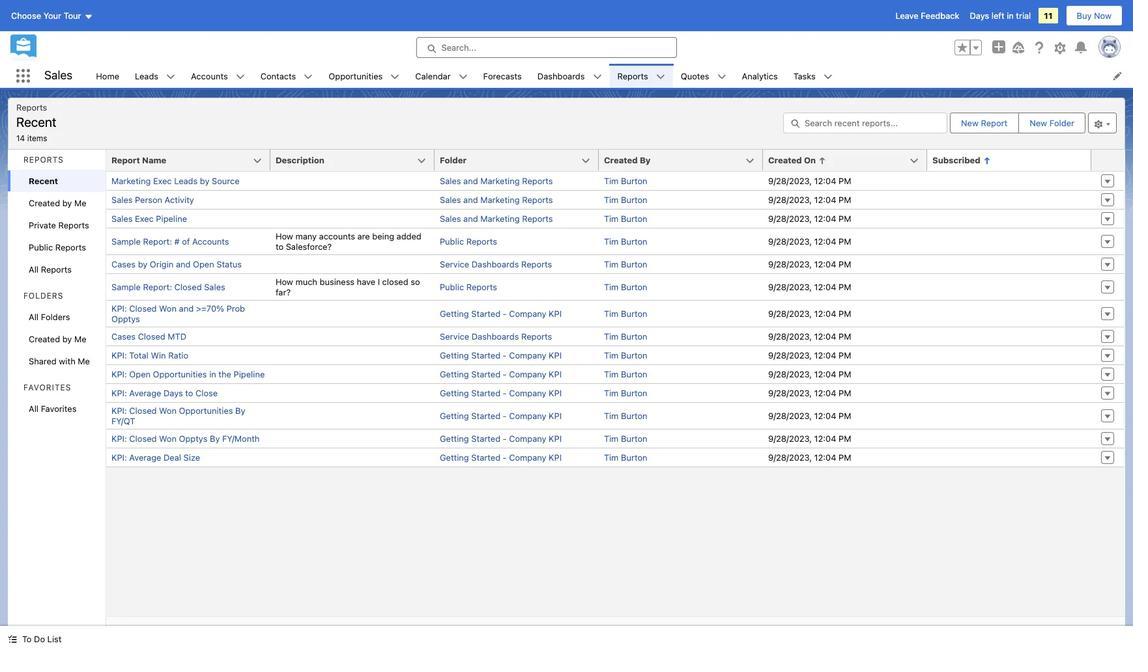 Task type: describe. For each thing, give the bounding box(es) containing it.
1 pm from the top
[[839, 176, 851, 186]]

sample report: closed sales
[[111, 282, 225, 293]]

created by me link for private
[[8, 192, 106, 214]]

tim burton for sample report: # of accounts
[[604, 237, 647, 247]]

opportunities inside "kpi: closed won opportunities by fy/qt"
[[179, 406, 233, 416]]

pm for kpi: total win ratio
[[839, 351, 851, 361]]

1 vertical spatial favorites
[[41, 404, 77, 414]]

public reports for how much business have i closed so far?
[[440, 282, 497, 293]]

started for kpi: average deal size
[[471, 453, 500, 463]]

folder button
[[435, 150, 599, 171]]

created on button
[[763, 150, 927, 171]]

1 vertical spatial in
[[209, 369, 216, 380]]

tim for sample report: # of accounts
[[604, 237, 619, 247]]

getting started - company kpi link for kpi: closed won and >=70% prob opptys
[[440, 309, 562, 319]]

created on cell
[[763, 150, 935, 172]]

created by button
[[599, 150, 763, 171]]

sample for sample report: # of accounts
[[111, 237, 141, 247]]

tim burton link for kpi: average deal size
[[604, 453, 647, 463]]

to inside how many accounts are being added to salesforce?
[[276, 242, 284, 252]]

1 12:04 from the top
[[814, 176, 836, 186]]

cases for cases closed mtd
[[111, 332, 136, 342]]

tim for cases closed mtd
[[604, 332, 619, 342]]

sales person activity
[[111, 195, 194, 205]]

burton for kpi: open opportunities in the pipeline
[[621, 369, 647, 380]]

recent inside recent link
[[29, 176, 58, 186]]

closed for kpi: closed won opportunities by fy/qt
[[129, 406, 157, 416]]

tim burton link for sample report: closed sales
[[604, 282, 647, 293]]

tasks
[[793, 71, 816, 81]]

tim burton for sales exec pipeline
[[604, 214, 647, 224]]

kpi: closed won opportunities by fy/qt link
[[111, 406, 245, 427]]

report name
[[111, 155, 166, 165]]

are
[[357, 231, 370, 242]]

company for kpi: closed won opportunities by fy/qt
[[509, 411, 546, 422]]

kpi: average deal size
[[111, 453, 200, 463]]

leave
[[896, 10, 919, 21]]

subscribed
[[932, 155, 980, 165]]

leave feedback link
[[896, 10, 959, 21]]

sample report: closed sales link
[[111, 282, 225, 293]]

tim burton link for kpi: average days to close
[[604, 388, 647, 399]]

do
[[34, 635, 45, 645]]

burton for sales exec pipeline
[[621, 214, 647, 224]]

burton for sales person activity
[[621, 195, 647, 205]]

to do list button
[[0, 627, 69, 653]]

name
[[142, 155, 166, 165]]

burton for kpi: total win ratio
[[621, 351, 647, 361]]

1 horizontal spatial opptys
[[179, 434, 207, 444]]

kpi: average days to close link
[[111, 388, 218, 399]]

tasks link
[[786, 64, 823, 88]]

feedback
[[921, 10, 959, 21]]

public reports for how many accounts are being added to salesforce?
[[440, 237, 497, 247]]

dashboards inside "list item"
[[537, 71, 585, 81]]

1 burton from the top
[[621, 176, 647, 186]]

tim for kpi: open opportunities in the pipeline
[[604, 369, 619, 380]]

9/28/2023, 12:04 pm for sample report: closed sales
[[768, 282, 851, 293]]

business
[[320, 277, 354, 287]]

kpi: for kpi: closed won opportunities by fy/qt
[[111, 406, 127, 416]]

with
[[59, 356, 75, 367]]

1 tim burton link from the top
[[604, 176, 647, 186]]

kpi: total win ratio link
[[111, 351, 188, 361]]

days left in trial
[[970, 10, 1031, 21]]

how for salesforce?
[[276, 231, 293, 242]]

many
[[295, 231, 317, 242]]

kpi: for kpi: closed won and >=70% prob opptys
[[111, 304, 127, 314]]

buy now
[[1077, 10, 1112, 21]]

choose
[[11, 10, 41, 21]]

shared
[[29, 356, 57, 367]]

sales and marketing reports link for sales person activity
[[440, 195, 553, 205]]

1 tim burton from the top
[[604, 176, 647, 186]]

contacts list item
[[253, 64, 321, 88]]

started for kpi: closed won opportunities by fy/qt
[[471, 411, 500, 422]]

tim burton link for cases by origin and open status
[[604, 259, 647, 270]]

by for the created by me link for shared
[[62, 334, 72, 345]]

text default image for tasks
[[823, 72, 833, 81]]

12:04 for kpi: closed won opportunities by fy/qt
[[814, 411, 836, 422]]

getting for kpi: open opportunities in the pipeline
[[440, 369, 469, 380]]

started for kpi: open opportunities in the pipeline
[[471, 369, 500, 380]]

text default image inside to do list button
[[8, 635, 17, 645]]

tim burton for sample report: closed sales
[[604, 282, 647, 293]]

1 sales and marketing reports link from the top
[[440, 176, 553, 186]]

0 vertical spatial pipeline
[[156, 214, 187, 224]]

started for kpi: average days to close
[[471, 388, 500, 399]]

text default image inside the subscribed button
[[983, 157, 991, 165]]

tour
[[64, 10, 81, 21]]

home link
[[88, 64, 127, 88]]

tim burton link for cases closed mtd
[[604, 332, 647, 342]]

private reports link
[[8, 214, 106, 237]]

analytics link
[[734, 64, 786, 88]]

size
[[183, 453, 200, 463]]

tim burton for kpi: total win ratio
[[604, 351, 647, 361]]

tim for kpi: closed won opptys by fy/month
[[604, 434, 619, 444]]

reports inside reports recent 14 items
[[16, 102, 47, 113]]

status
[[217, 259, 242, 270]]

service for cases by origin and open status
[[440, 259, 469, 270]]

report inside button
[[111, 155, 140, 165]]

burton for kpi: average days to close
[[621, 388, 647, 399]]

9/28/2023, for kpi: open opportunities in the pipeline
[[768, 369, 812, 380]]

actions image
[[1091, 150, 1124, 171]]

9/28/2023, for kpi: closed won opportunities by fy/qt
[[768, 411, 812, 422]]

pm for sample report: closed sales
[[839, 282, 851, 293]]

getting for kpi: average days to close
[[440, 388, 469, 399]]

getting started - company kpi link for kpi: average deal size
[[440, 453, 562, 463]]

leads list item
[[127, 64, 183, 88]]

analytics
[[742, 71, 778, 81]]

sales person activity link
[[111, 195, 194, 205]]

11
[[1044, 10, 1053, 21]]

0 vertical spatial in
[[1007, 10, 1014, 21]]

getting started - company kpi for kpi: total win ratio
[[440, 351, 562, 361]]

1 sales and marketing reports from the top
[[440, 176, 553, 186]]

text default image inside created on button
[[818, 157, 826, 165]]

new for new folder
[[1030, 118, 1047, 129]]

public reports link for so
[[440, 282, 497, 293]]

burton for kpi: closed won opportunities by fy/qt
[[621, 411, 647, 422]]

quotes link
[[673, 64, 717, 88]]

deal
[[164, 453, 181, 463]]

9/28/2023, for sales person activity
[[768, 195, 812, 205]]

fy/month
[[222, 434, 260, 444]]

grid containing report name
[[106, 150, 1124, 468]]

tim burton link for kpi: closed won opptys by fy/month
[[604, 434, 647, 444]]

all reports link
[[8, 259, 106, 281]]

getting for kpi: closed won opptys by fy/month
[[440, 434, 469, 444]]

calendar
[[415, 71, 451, 81]]

all favorites link
[[8, 398, 106, 420]]

getting started - company kpi for kpi: average days to close
[[440, 388, 562, 399]]

pm for sales person activity
[[839, 195, 851, 205]]

1 9/28/2023, from the top
[[768, 176, 812, 186]]

12:04 for kpi: open opportunities in the pipeline
[[814, 369, 836, 380]]

1 vertical spatial accounts
[[192, 237, 229, 247]]

tim burton for kpi: open opportunities in the pipeline
[[604, 369, 647, 380]]

description cell
[[270, 150, 442, 172]]

12:04 for cases by origin and open status
[[814, 259, 836, 270]]

won for opportunities
[[159, 406, 177, 416]]

search... button
[[416, 37, 677, 58]]

tim burton for kpi: average deal size
[[604, 453, 647, 463]]

- for kpi: total win ratio
[[503, 351, 507, 361]]

cases closed mtd
[[111, 332, 186, 342]]

fy/qt
[[111, 416, 135, 427]]

folder inside "button"
[[440, 155, 467, 165]]

kpi: closed won and >=70% prob opptys
[[111, 304, 245, 324]]

1 9/28/2023, 12:04 pm from the top
[[768, 176, 851, 186]]

exec for sales
[[135, 214, 154, 224]]

1 horizontal spatial pipeline
[[234, 369, 265, 380]]

kpi: for kpi: average deal size
[[111, 453, 127, 463]]

forecasts link
[[475, 64, 530, 88]]

tim for kpi: total win ratio
[[604, 351, 619, 361]]

trial
[[1016, 10, 1031, 21]]

reports list item
[[610, 64, 673, 88]]

all favorites
[[29, 404, 77, 414]]

closed
[[382, 277, 408, 287]]

kpi: open opportunities in the pipeline
[[111, 369, 265, 380]]

getting for kpi: average deal size
[[440, 453, 469, 463]]

kpi for kpi: total win ratio
[[549, 351, 562, 361]]

all folders
[[29, 312, 70, 323]]

accounts
[[319, 231, 355, 242]]

shared with me link
[[8, 351, 106, 373]]

by left source
[[200, 176, 209, 186]]

tim burton link for sample report: # of accounts
[[604, 237, 647, 247]]

much
[[295, 277, 317, 287]]

company for kpi: average days to close
[[509, 388, 546, 399]]

1 vertical spatial to
[[185, 388, 193, 399]]

by inside created by button
[[640, 155, 651, 165]]

0 vertical spatial recent
[[16, 115, 56, 130]]

buy now button
[[1066, 5, 1123, 26]]

text default image inside accounts list item
[[236, 72, 245, 81]]

created inside created by button
[[604, 155, 638, 165]]

tim burton link for sales person activity
[[604, 195, 647, 205]]

0 vertical spatial open
[[193, 259, 214, 270]]

text default image for contacts
[[304, 72, 313, 81]]

created inside created on button
[[768, 155, 802, 165]]

kpi for kpi: open opportunities in the pipeline
[[549, 369, 562, 380]]

>=70%
[[196, 304, 224, 314]]

tim for kpi: average days to close
[[604, 388, 619, 399]]

kpi for kpi: average deal size
[[549, 453, 562, 463]]

new report
[[961, 118, 1007, 129]]

reports recent 14 items
[[16, 102, 56, 143]]

closed for cases closed mtd
[[138, 332, 165, 342]]

folder cell
[[435, 150, 607, 172]]

description button
[[270, 150, 435, 171]]

- for kpi: closed won and >=70% prob opptys
[[503, 309, 507, 319]]

salesforce?
[[286, 242, 332, 252]]

burton for cases by origin and open status
[[621, 259, 647, 270]]

to do list
[[22, 635, 62, 645]]

private reports
[[29, 220, 89, 231]]

total
[[129, 351, 148, 361]]

getting started - company kpi link for kpi: closed won opptys by fy/month
[[440, 434, 562, 444]]

leave feedback
[[896, 10, 959, 21]]

created by
[[604, 155, 651, 165]]

- for kpi: average deal size
[[503, 453, 507, 463]]

mtd
[[168, 332, 186, 342]]

accounts list item
[[183, 64, 253, 88]]

2 vertical spatial me
[[78, 356, 90, 367]]

sample report: # of accounts link
[[111, 237, 229, 247]]

contacts link
[[253, 64, 304, 88]]

0 horizontal spatial open
[[129, 369, 151, 380]]

new folder button
[[1019, 113, 1086, 134]]

tim burton for kpi: closed won opptys by fy/month
[[604, 434, 647, 444]]

1 vertical spatial opportunities
[[153, 369, 207, 380]]



Task type: locate. For each thing, give the bounding box(es) containing it.
6 kpi: from the top
[[111, 434, 127, 444]]

all inside "all folders" link
[[29, 312, 39, 323]]

6 getting from the top
[[440, 434, 469, 444]]

0 vertical spatial average
[[129, 388, 161, 399]]

sales and marketing reports link for sales exec pipeline
[[440, 214, 553, 224]]

all reports
[[29, 265, 72, 275]]

accounts inside list item
[[191, 71, 228, 81]]

public reports link for to
[[440, 237, 497, 247]]

9/28/2023, 12:04 pm for cases closed mtd
[[768, 332, 851, 342]]

opportunities link
[[321, 64, 390, 88]]

2 getting started - company kpi from the top
[[440, 351, 562, 361]]

getting started - company kpi link for kpi: average days to close
[[440, 388, 562, 399]]

1 horizontal spatial in
[[1007, 10, 1014, 21]]

kpi: closed won opportunities by fy/qt
[[111, 406, 245, 427]]

pipeline down activity on the top left
[[156, 214, 187, 224]]

0 horizontal spatial opptys
[[111, 314, 140, 324]]

0 vertical spatial service dashboards reports link
[[440, 259, 552, 270]]

1 horizontal spatial days
[[970, 10, 989, 21]]

by for kpi: closed won opptys by fy/month
[[210, 434, 220, 444]]

7 burton from the top
[[621, 309, 647, 319]]

service
[[440, 259, 469, 270], [440, 332, 469, 342]]

0 vertical spatial opptys
[[111, 314, 140, 324]]

favorites down shared with me at left
[[41, 404, 77, 414]]

company for kpi: average deal size
[[509, 453, 546, 463]]

sales and marketing reports for sales exec pipeline
[[440, 214, 553, 224]]

7 kpi from the top
[[549, 453, 562, 463]]

14 pm from the top
[[839, 453, 851, 463]]

5 kpi from the top
[[549, 411, 562, 422]]

how many accounts are being added to salesforce?
[[276, 231, 421, 252]]

3 getting started - company kpi link from the top
[[440, 369, 562, 380]]

dashboards link
[[530, 64, 593, 88]]

2 vertical spatial all
[[29, 404, 39, 414]]

service dashboards reports link for cases closed mtd
[[440, 332, 552, 342]]

1 vertical spatial report:
[[143, 282, 172, 293]]

public right the 'added'
[[440, 237, 464, 247]]

2 created by me link from the top
[[8, 328, 106, 351]]

0 vertical spatial sales and marketing reports
[[440, 176, 553, 186]]

5 12:04 from the top
[[814, 259, 836, 270]]

by up the private reports
[[62, 198, 72, 209]]

text default image right 'contacts'
[[304, 72, 313, 81]]

0 vertical spatial to
[[276, 242, 284, 252]]

reports
[[617, 71, 648, 81], [16, 102, 47, 113], [23, 155, 64, 165], [522, 176, 553, 186], [522, 195, 553, 205], [522, 214, 553, 224], [58, 220, 89, 231], [466, 237, 497, 247], [55, 242, 86, 253], [521, 259, 552, 270], [41, 265, 72, 275], [466, 282, 497, 293], [521, 332, 552, 342]]

8 tim from the top
[[604, 332, 619, 342]]

0 horizontal spatial days
[[164, 388, 183, 399]]

tim for kpi: closed won and >=70% prob opptys
[[604, 309, 619, 319]]

open
[[193, 259, 214, 270], [129, 369, 151, 380]]

text default image down the search...
[[458, 72, 468, 81]]

getting started - company kpi for kpi: closed won opptys by fy/month
[[440, 434, 562, 444]]

0 vertical spatial created by me link
[[8, 192, 106, 214]]

9/28/2023, for kpi: closed won and >=70% prob opptys
[[768, 309, 812, 319]]

started
[[471, 309, 500, 319], [471, 351, 500, 361], [471, 369, 500, 380], [471, 388, 500, 399], [471, 411, 500, 422], [471, 434, 500, 444], [471, 453, 500, 463]]

0 vertical spatial won
[[159, 304, 177, 314]]

opportunities inside 'link'
[[329, 71, 383, 81]]

8 12:04 from the top
[[814, 332, 836, 342]]

10 9/28/2023, from the top
[[768, 369, 812, 380]]

5 tim burton from the top
[[604, 259, 647, 270]]

sample report: # of accounts
[[111, 237, 229, 247]]

1 vertical spatial pipeline
[[234, 369, 265, 380]]

6 getting started - company kpi link from the top
[[440, 434, 562, 444]]

getting started - company kpi for kpi: average deal size
[[440, 453, 562, 463]]

1 average from the top
[[129, 388, 161, 399]]

list
[[88, 64, 1133, 88]]

report
[[981, 118, 1007, 129], [111, 155, 140, 165]]

14 tim from the top
[[604, 453, 619, 463]]

5 - from the top
[[503, 411, 507, 422]]

9 tim from the top
[[604, 351, 619, 361]]

0 horizontal spatial folder
[[440, 155, 467, 165]]

text default image inside contacts list item
[[304, 72, 313, 81]]

sample up cases closed mtd link
[[111, 282, 141, 293]]

public reports link right so
[[440, 282, 497, 293]]

1 horizontal spatial new
[[1030, 118, 1047, 129]]

burton for sample report: # of accounts
[[621, 237, 647, 247]]

all folders link
[[8, 306, 106, 328]]

now
[[1094, 10, 1112, 21]]

new
[[961, 118, 979, 129], [1030, 118, 1047, 129]]

left
[[992, 10, 1004, 21]]

reports link
[[610, 64, 656, 88]]

1 vertical spatial sales and marketing reports link
[[440, 195, 553, 205]]

description
[[276, 155, 324, 165]]

11 tim burton link from the top
[[604, 388, 647, 399]]

9 12:04 from the top
[[814, 351, 836, 361]]

leads inside list item
[[135, 71, 158, 81]]

8 pm from the top
[[839, 332, 851, 342]]

1 sample from the top
[[111, 237, 141, 247]]

2 vertical spatial sales and marketing reports link
[[440, 214, 553, 224]]

0 vertical spatial sample
[[111, 237, 141, 247]]

burton for sample report: closed sales
[[621, 282, 647, 293]]

accounts right leads list item at the left
[[191, 71, 228, 81]]

1 vertical spatial open
[[129, 369, 151, 380]]

0 vertical spatial report
[[981, 118, 1007, 129]]

subscribed cell
[[927, 150, 1099, 172]]

days
[[970, 10, 989, 21], [164, 388, 183, 399]]

9/28/2023, for cases by origin and open status
[[768, 259, 812, 270]]

1 vertical spatial created by me link
[[8, 328, 106, 351]]

0 horizontal spatial by
[[210, 434, 220, 444]]

text default image inside leads list item
[[166, 72, 175, 81]]

new up subscribed
[[961, 118, 979, 129]]

average for days
[[129, 388, 161, 399]]

6 9/28/2023, from the top
[[768, 282, 812, 293]]

0 vertical spatial how
[[276, 231, 293, 242]]

9/28/2023, for cases closed mtd
[[768, 332, 812, 342]]

report: left #
[[143, 237, 172, 247]]

9 tim burton from the top
[[604, 351, 647, 361]]

won for and
[[159, 304, 177, 314]]

0 vertical spatial dashboards
[[537, 71, 585, 81]]

text default image right subscribed
[[983, 157, 991, 165]]

report inside button
[[981, 118, 1007, 129]]

all down private
[[29, 265, 39, 275]]

14
[[16, 133, 25, 143]]

12 tim burton from the top
[[604, 411, 647, 422]]

0 vertical spatial days
[[970, 10, 989, 21]]

9 9/28/2023, 12:04 pm from the top
[[768, 351, 851, 361]]

opptys up size
[[179, 434, 207, 444]]

1 vertical spatial leads
[[174, 176, 198, 186]]

cell
[[927, 172, 1091, 190], [270, 190, 435, 209], [927, 190, 1091, 209], [270, 209, 435, 228], [927, 209, 1091, 228], [927, 228, 1091, 255], [270, 255, 435, 274], [927, 255, 1091, 274], [927, 274, 1091, 300], [270, 300, 435, 327], [927, 300, 1091, 327], [270, 327, 435, 346], [927, 327, 1091, 346], [270, 346, 435, 365], [927, 346, 1091, 365], [270, 365, 435, 384], [927, 365, 1091, 384], [270, 384, 435, 403], [927, 384, 1091, 403], [270, 403, 435, 429], [927, 403, 1091, 429], [270, 429, 435, 448], [927, 429, 1091, 448], [270, 448, 435, 467], [927, 448, 1091, 467]]

calendar list item
[[407, 64, 475, 88]]

sales and marketing reports link
[[440, 176, 553, 186], [440, 195, 553, 205], [440, 214, 553, 224]]

public right so
[[440, 282, 464, 293]]

- for kpi: average days to close
[[503, 388, 507, 399]]

marketing exec leads by source link
[[111, 176, 240, 186]]

0 vertical spatial folders
[[23, 291, 63, 301]]

11 9/28/2023, 12:04 pm from the top
[[768, 388, 851, 399]]

by
[[640, 155, 651, 165], [235, 406, 245, 416], [210, 434, 220, 444]]

public reports link right the 'added'
[[440, 237, 497, 247]]

to left the many
[[276, 242, 284, 252]]

6 tim burton link from the top
[[604, 282, 647, 293]]

7 started from the top
[[471, 453, 500, 463]]

pm for sample report: # of accounts
[[839, 237, 851, 247]]

all for all favorites
[[29, 404, 39, 414]]

9/28/2023, for kpi: average days to close
[[768, 388, 812, 399]]

how much business have i closed so far?
[[276, 277, 420, 298]]

the
[[219, 369, 231, 380]]

text default image left accounts link
[[166, 72, 175, 81]]

2 how from the top
[[276, 277, 293, 287]]

3 tim from the top
[[604, 214, 619, 224]]

by inside "kpi: closed won opportunities by fy/qt"
[[235, 406, 245, 416]]

4 tim burton from the top
[[604, 237, 647, 247]]

closed inside "kpi: closed won opportunities by fy/qt"
[[129, 406, 157, 416]]

12 pm from the top
[[839, 411, 851, 422]]

started for kpi: closed won opptys by fy/month
[[471, 434, 500, 444]]

text default image inside reports "list item"
[[656, 72, 665, 81]]

tim for cases by origin and open status
[[604, 259, 619, 270]]

all down shared
[[29, 404, 39, 414]]

won down sample report: closed sales
[[159, 304, 177, 314]]

cases left origin
[[111, 259, 136, 270]]

1 - from the top
[[503, 309, 507, 319]]

9/28/2023, 12:04 pm for kpi: average deal size
[[768, 453, 851, 463]]

accounts right of
[[192, 237, 229, 247]]

text default image inside tasks list item
[[823, 72, 833, 81]]

text default image right the on
[[818, 157, 826, 165]]

accounts link
[[183, 64, 236, 88]]

company for kpi: closed won opptys by fy/month
[[509, 434, 546, 444]]

to
[[22, 635, 32, 645]]

report: down origin
[[143, 282, 172, 293]]

recent up items
[[16, 115, 56, 130]]

tim burton for kpi: closed won opportunities by fy/qt
[[604, 411, 647, 422]]

of
[[182, 237, 190, 247]]

open down total
[[129, 369, 151, 380]]

far?
[[276, 287, 291, 298]]

report left name
[[111, 155, 140, 165]]

14 tim burton link from the top
[[604, 453, 647, 463]]

how left the many
[[276, 231, 293, 242]]

0 horizontal spatial leads
[[135, 71, 158, 81]]

text default image left calendar link
[[390, 72, 400, 81]]

report:
[[143, 237, 172, 247], [143, 282, 172, 293]]

0 vertical spatial report:
[[143, 237, 172, 247]]

9/28/2023, for sample report: closed sales
[[768, 282, 812, 293]]

kpi: closed won and >=70% prob opptys link
[[111, 304, 245, 324]]

2 vertical spatial by
[[210, 434, 220, 444]]

public reports link down the private reports
[[8, 237, 106, 259]]

dashboards
[[537, 71, 585, 81], [472, 259, 519, 270], [472, 332, 519, 342]]

6 pm from the top
[[839, 282, 851, 293]]

0 horizontal spatial to
[[185, 388, 193, 399]]

favorites up all favorites
[[23, 383, 71, 393]]

9/28/2023, 12:04 pm for sales person activity
[[768, 195, 851, 205]]

7 getting started - company kpi link from the top
[[440, 453, 562, 463]]

0 horizontal spatial text default image
[[236, 72, 245, 81]]

0 vertical spatial cases
[[111, 259, 136, 270]]

9/28/2023, 12:04 pm for sales exec pipeline
[[768, 214, 851, 224]]

3 won from the top
[[159, 434, 177, 444]]

tim for sample report: closed sales
[[604, 282, 619, 293]]

buy
[[1077, 10, 1092, 21]]

11 tim burton from the top
[[604, 388, 647, 399]]

getting started - company kpi link for kpi: closed won opportunities by fy/qt
[[440, 411, 562, 422]]

1 vertical spatial cases
[[111, 332, 136, 342]]

kpi for kpi: closed won opportunities by fy/qt
[[549, 411, 562, 422]]

created by cell
[[599, 150, 771, 172]]

2 sales and marketing reports from the top
[[440, 195, 553, 205]]

4 kpi: from the top
[[111, 388, 127, 399]]

0 horizontal spatial report
[[111, 155, 140, 165]]

all for all reports
[[29, 265, 39, 275]]

2 won from the top
[[159, 406, 177, 416]]

1 company from the top
[[509, 309, 546, 319]]

closed inside kpi: closed won and >=70% prob opptys
[[129, 304, 157, 314]]

12 burton from the top
[[621, 411, 647, 422]]

1 vertical spatial sales and marketing reports
[[440, 195, 553, 205]]

0 vertical spatial opportunities
[[329, 71, 383, 81]]

by left origin
[[138, 259, 147, 270]]

2 9/28/2023, from the top
[[768, 195, 812, 205]]

opportunities
[[329, 71, 383, 81], [153, 369, 207, 380], [179, 406, 233, 416]]

leads link
[[127, 64, 166, 88]]

forecasts
[[483, 71, 522, 81]]

tim burton link for kpi: closed won opportunities by fy/qt
[[604, 411, 647, 422]]

text default image right tasks
[[823, 72, 833, 81]]

3 - from the top
[[503, 369, 507, 380]]

2 sample from the top
[[111, 282, 141, 293]]

public down private
[[29, 242, 53, 253]]

your
[[43, 10, 61, 21]]

closed up kpi: total win ratio link
[[138, 332, 165, 342]]

quotes list item
[[673, 64, 734, 88]]

1 vertical spatial folder
[[440, 155, 467, 165]]

8 tim burton link from the top
[[604, 332, 647, 342]]

list containing home
[[88, 64, 1133, 88]]

public reports right so
[[440, 282, 497, 293]]

1 service dashboards reports from the top
[[440, 259, 552, 270]]

getting started - company kpi
[[440, 309, 562, 319], [440, 351, 562, 361], [440, 369, 562, 380], [440, 388, 562, 399], [440, 411, 562, 422], [440, 434, 562, 444], [440, 453, 562, 463]]

4 getting started - company kpi from the top
[[440, 388, 562, 399]]

calendar link
[[407, 64, 458, 88]]

all up shared
[[29, 312, 39, 323]]

activity
[[165, 195, 194, 205]]

i
[[378, 277, 380, 287]]

me up with
[[74, 334, 86, 345]]

1 won from the top
[[159, 304, 177, 314]]

3 burton from the top
[[621, 214, 647, 224]]

by up with
[[62, 334, 72, 345]]

3 kpi from the top
[[549, 369, 562, 380]]

14 9/28/2023, 12:04 pm from the top
[[768, 453, 851, 463]]

open left "status"
[[193, 259, 214, 270]]

1 vertical spatial created by me
[[29, 334, 86, 345]]

kpi: inside "kpi: closed won opportunities by fy/qt"
[[111, 406, 127, 416]]

in right left at top
[[1007, 10, 1014, 21]]

text default image left quotes on the top right
[[656, 72, 665, 81]]

added
[[397, 231, 421, 242]]

9 burton from the top
[[621, 351, 647, 361]]

5 pm from the top
[[839, 259, 851, 270]]

0 horizontal spatial in
[[209, 369, 216, 380]]

12:04 for kpi: closed won and >=70% prob opptys
[[814, 309, 836, 319]]

days left left at top
[[970, 10, 989, 21]]

marketing exec leads by source
[[111, 176, 240, 186]]

by for the created by me link corresponding to private
[[62, 198, 72, 209]]

and inside kpi: closed won and >=70% prob opptys
[[179, 304, 194, 314]]

7 - from the top
[[503, 453, 507, 463]]

3 getting from the top
[[440, 369, 469, 380]]

0 vertical spatial service
[[440, 259, 469, 270]]

close
[[196, 388, 218, 399]]

tim burton link for sales exec pipeline
[[604, 214, 647, 224]]

9/28/2023, 12:04 pm for kpi: closed won and >=70% prob opptys
[[768, 309, 851, 319]]

0 vertical spatial all
[[29, 265, 39, 275]]

group
[[955, 40, 982, 55]]

getting started - company kpi for kpi: closed won opportunities by fy/qt
[[440, 411, 562, 422]]

2 all from the top
[[29, 312, 39, 323]]

sample
[[111, 237, 141, 247], [111, 282, 141, 293]]

opptys up cases closed mtd
[[111, 314, 140, 324]]

kpi: inside kpi: closed won and >=70% prob opptys
[[111, 304, 127, 314]]

created
[[604, 155, 638, 165], [768, 155, 802, 165], [29, 198, 60, 209], [29, 334, 60, 345]]

won down kpi: average days to close
[[159, 406, 177, 416]]

exec for marketing
[[153, 176, 172, 186]]

burton for kpi: average deal size
[[621, 453, 647, 463]]

12:04 for kpi: closed won opptys by fy/month
[[814, 434, 836, 444]]

3 sales and marketing reports from the top
[[440, 214, 553, 224]]

2 new from the left
[[1030, 118, 1047, 129]]

kpi for kpi: average days to close
[[549, 388, 562, 399]]

1 vertical spatial text default image
[[983, 157, 991, 165]]

9/28/2023, 12:04 pm for kpi: open opportunities in the pipeline
[[768, 369, 851, 380]]

sales
[[44, 69, 72, 82], [440, 176, 461, 186], [111, 195, 133, 205], [440, 195, 461, 205], [111, 214, 133, 224], [440, 214, 461, 224], [204, 282, 225, 293]]

home
[[96, 71, 119, 81]]

dashboards list item
[[530, 64, 610, 88]]

tim burton for cases by origin and open status
[[604, 259, 647, 270]]

0 vertical spatial me
[[74, 198, 86, 209]]

to left close
[[185, 388, 193, 399]]

kpi: total win ratio
[[111, 351, 188, 361]]

text default image inside calendar list item
[[458, 72, 468, 81]]

report name button
[[106, 150, 270, 171]]

closed up cases closed mtd link
[[129, 304, 157, 314]]

public reports up all reports link
[[29, 242, 86, 253]]

9/28/2023, 12:04 pm for sample report: # of accounts
[[768, 237, 851, 247]]

9 pm from the top
[[839, 351, 851, 361]]

company for kpi: open opportunities in the pipeline
[[509, 369, 546, 380]]

favorites
[[23, 383, 71, 393], [41, 404, 77, 414]]

folder inside button
[[1049, 118, 1074, 129]]

1 horizontal spatial text default image
[[983, 157, 991, 165]]

0 horizontal spatial new
[[961, 118, 979, 129]]

text default image left to
[[8, 635, 17, 645]]

how
[[276, 231, 293, 242], [276, 277, 293, 287]]

1 cases from the top
[[111, 259, 136, 270]]

1 new from the left
[[961, 118, 979, 129]]

0 vertical spatial favorites
[[23, 383, 71, 393]]

service dashboards reports link for cases by origin and open status
[[440, 259, 552, 270]]

1 vertical spatial service
[[440, 332, 469, 342]]

exec up sales person activity link
[[153, 176, 172, 186]]

1 vertical spatial dashboards
[[472, 259, 519, 270]]

9/28/2023, for sample report: # of accounts
[[768, 237, 812, 247]]

public reports right the 'added'
[[440, 237, 497, 247]]

text default image left "reports" link
[[593, 72, 602, 81]]

12:04
[[814, 176, 836, 186], [814, 195, 836, 205], [814, 214, 836, 224], [814, 237, 836, 247], [814, 259, 836, 270], [814, 282, 836, 293], [814, 309, 836, 319], [814, 332, 836, 342], [814, 351, 836, 361], [814, 369, 836, 380], [814, 388, 836, 399], [814, 411, 836, 422], [814, 434, 836, 444], [814, 453, 836, 463]]

1 vertical spatial folders
[[41, 312, 70, 323]]

cases closed mtd link
[[111, 332, 186, 342]]

won inside "kpi: closed won opportunities by fy/qt"
[[159, 406, 177, 416]]

7 9/28/2023, from the top
[[768, 309, 812, 319]]

all
[[29, 265, 39, 275], [29, 312, 39, 323], [29, 404, 39, 414]]

how left much
[[276, 277, 293, 287]]

closed down cases by origin and open status
[[174, 282, 202, 293]]

me right with
[[78, 356, 90, 367]]

2 created by me from the top
[[29, 334, 86, 345]]

0 vertical spatial text default image
[[236, 72, 245, 81]]

pipeline
[[156, 214, 187, 224], [234, 369, 265, 380]]

2 vertical spatial dashboards
[[472, 332, 519, 342]]

1 tim from the top
[[604, 176, 619, 186]]

all inside all reports link
[[29, 265, 39, 275]]

started for kpi: total win ratio
[[471, 351, 500, 361]]

actions cell
[[1091, 150, 1124, 172]]

1 horizontal spatial to
[[276, 242, 284, 252]]

1 vertical spatial average
[[129, 453, 161, 463]]

company for kpi: total win ratio
[[509, 351, 546, 361]]

3 started from the top
[[471, 369, 500, 380]]

0 vertical spatial created by me
[[29, 198, 86, 209]]

1 vertical spatial exec
[[135, 214, 154, 224]]

6 12:04 from the top
[[814, 282, 836, 293]]

won inside kpi: closed won and >=70% prob opptys
[[159, 304, 177, 314]]

new report button
[[951, 114, 1018, 133]]

leads up activity on the top left
[[174, 176, 198, 186]]

opptys inside kpi: closed won and >=70% prob opptys
[[111, 314, 140, 324]]

kpi: closed won opptys by fy/month link
[[111, 434, 260, 444]]

6 getting started - company kpi from the top
[[440, 434, 562, 444]]

1 vertical spatial how
[[276, 277, 293, 287]]

service dashboards reports for cases closed mtd
[[440, 332, 552, 342]]

11 tim from the top
[[604, 388, 619, 399]]

2 vertical spatial sales and marketing reports
[[440, 214, 553, 224]]

kpi for kpi: closed won opptys by fy/month
[[549, 434, 562, 444]]

- for kpi: open opportunities in the pipeline
[[503, 369, 507, 380]]

started for kpi: closed won and >=70% prob opptys
[[471, 309, 500, 319]]

recent down items
[[29, 176, 58, 186]]

reports inside "list item"
[[617, 71, 648, 81]]

#
[[174, 237, 180, 247]]

7 company from the top
[[509, 453, 546, 463]]

text default image inside dashboards "list item"
[[593, 72, 602, 81]]

1 horizontal spatial report
[[981, 118, 1007, 129]]

13 pm from the top
[[839, 434, 851, 444]]

sample down sales exec pipeline link
[[111, 237, 141, 247]]

text default image inside opportunities list item
[[390, 72, 400, 81]]

marketing
[[111, 176, 151, 186], [480, 176, 520, 186], [480, 195, 520, 205], [480, 214, 520, 224]]

cases
[[111, 259, 136, 270], [111, 332, 136, 342]]

new folder
[[1030, 118, 1074, 129]]

me up the private reports
[[74, 198, 86, 209]]

shared with me
[[29, 356, 90, 367]]

9/28/2023,
[[768, 176, 812, 186], [768, 195, 812, 205], [768, 214, 812, 224], [768, 237, 812, 247], [768, 259, 812, 270], [768, 282, 812, 293], [768, 309, 812, 319], [768, 332, 812, 342], [768, 351, 812, 361], [768, 369, 812, 380], [768, 388, 812, 399], [768, 411, 812, 422], [768, 434, 812, 444], [768, 453, 812, 463]]

12:04 for kpi: average days to close
[[814, 388, 836, 399]]

created by me down "all folders" link
[[29, 334, 86, 345]]

2 kpi from the top
[[549, 351, 562, 361]]

1 vertical spatial sample
[[111, 282, 141, 293]]

6 9/28/2023, 12:04 pm from the top
[[768, 282, 851, 293]]

text default image for leads
[[166, 72, 175, 81]]

1 horizontal spatial open
[[193, 259, 214, 270]]

pm for kpi: closed won opportunities by fy/qt
[[839, 411, 851, 422]]

text default image
[[166, 72, 175, 81], [304, 72, 313, 81], [390, 72, 400, 81], [458, 72, 468, 81], [593, 72, 602, 81], [656, 72, 665, 81], [717, 72, 726, 81], [823, 72, 833, 81], [818, 157, 826, 165], [8, 635, 17, 645]]

average for deal
[[129, 453, 161, 463]]

kpi: average days to close
[[111, 388, 218, 399]]

2 vertical spatial opportunities
[[179, 406, 233, 416]]

2 horizontal spatial by
[[640, 155, 651, 165]]

6 tim burton from the top
[[604, 282, 647, 293]]

win
[[151, 351, 166, 361]]

text default image for opportunities
[[390, 72, 400, 81]]

closed up kpi: average deal size link on the left
[[129, 434, 157, 444]]

text default image inside quotes list item
[[717, 72, 726, 81]]

cases for cases by origin and open status
[[111, 259, 136, 270]]

0 horizontal spatial pipeline
[[156, 214, 187, 224]]

days inside grid
[[164, 388, 183, 399]]

12:04 for sales person activity
[[814, 195, 836, 205]]

1 vertical spatial days
[[164, 388, 183, 399]]

0 vertical spatial by
[[640, 155, 651, 165]]

10 burton from the top
[[621, 369, 647, 380]]

7 tim burton link from the top
[[604, 309, 647, 319]]

in left the
[[209, 369, 216, 380]]

1 horizontal spatial folder
[[1049, 118, 1074, 129]]

how inside how many accounts are being added to salesforce?
[[276, 231, 293, 242]]

8 9/28/2023, 12:04 pm from the top
[[768, 332, 851, 342]]

12:04 for sales exec pipeline
[[814, 214, 836, 224]]

7 tim from the top
[[604, 309, 619, 319]]

new up subscribed cell
[[1030, 118, 1047, 129]]

1 vertical spatial won
[[159, 406, 177, 416]]

so
[[411, 277, 420, 287]]

3 pm from the top
[[839, 214, 851, 224]]

2 tim burton from the top
[[604, 195, 647, 205]]

tasks list item
[[786, 64, 840, 88]]

text default image
[[236, 72, 245, 81], [983, 157, 991, 165]]

2 kpi: from the top
[[111, 351, 127, 361]]

cases by origin and open status link
[[111, 259, 242, 270]]

0 vertical spatial exec
[[153, 176, 172, 186]]

exec down 'person'
[[135, 214, 154, 224]]

1 vertical spatial service dashboards reports
[[440, 332, 552, 342]]

folders up shared with me link
[[41, 312, 70, 323]]

1 vertical spatial me
[[74, 334, 86, 345]]

items
[[27, 133, 47, 143]]

1 vertical spatial by
[[235, 406, 245, 416]]

6 kpi from the top
[[549, 434, 562, 444]]

closed for kpi: closed won opptys by fy/month
[[129, 434, 157, 444]]

getting for kpi: closed won opportunities by fy/qt
[[440, 411, 469, 422]]

0 vertical spatial accounts
[[191, 71, 228, 81]]

Search recent reports... text field
[[783, 113, 947, 134]]

private
[[29, 220, 56, 231]]

1 started from the top
[[471, 309, 500, 319]]

7 kpi: from the top
[[111, 453, 127, 463]]

recent
[[16, 115, 56, 130], [29, 176, 58, 186]]

source
[[212, 176, 240, 186]]

kpi: for kpi: total win ratio
[[111, 351, 127, 361]]

1 vertical spatial report
[[111, 155, 140, 165]]

tim burton link
[[604, 176, 647, 186], [604, 195, 647, 205], [604, 214, 647, 224], [604, 237, 647, 247], [604, 259, 647, 270], [604, 282, 647, 293], [604, 309, 647, 319], [604, 332, 647, 342], [604, 351, 647, 361], [604, 369, 647, 380], [604, 388, 647, 399], [604, 411, 647, 422], [604, 434, 647, 444], [604, 453, 647, 463]]

1 vertical spatial all
[[29, 312, 39, 323]]

cases up total
[[111, 332, 136, 342]]

1 vertical spatial opptys
[[179, 434, 207, 444]]

created by me down recent link
[[29, 198, 86, 209]]

kpi: for kpi: closed won opptys by fy/month
[[111, 434, 127, 444]]

have
[[357, 277, 375, 287]]

4 9/28/2023, 12:04 pm from the top
[[768, 237, 851, 247]]

10 pm from the top
[[839, 369, 851, 380]]

text default image right quotes on the top right
[[717, 72, 726, 81]]

days up the kpi: closed won opportunities by fy/qt link on the left of page
[[164, 388, 183, 399]]

folders up all folders
[[23, 291, 63, 301]]

sample for sample report: closed sales
[[111, 282, 141, 293]]

average up 'fy/qt'
[[129, 388, 161, 399]]

service dashboards reports link
[[440, 259, 552, 270], [440, 332, 552, 342]]

9/28/2023, for kpi: closed won opptys by fy/month
[[768, 434, 812, 444]]

recent link
[[8, 170, 106, 192]]

leads right home
[[135, 71, 158, 81]]

opportunities list item
[[321, 64, 407, 88]]

1 how from the top
[[276, 231, 293, 242]]

tim for sales person activity
[[604, 195, 619, 205]]

report name cell
[[106, 150, 278, 172]]

me for with
[[74, 334, 86, 345]]

getting for kpi: total win ratio
[[440, 351, 469, 361]]

1 vertical spatial recent
[[29, 176, 58, 186]]

search...
[[441, 42, 476, 53]]

0 vertical spatial sales and marketing reports link
[[440, 176, 553, 186]]

1 vertical spatial service dashboards reports link
[[440, 332, 552, 342]]

kpi for kpi: closed won and >=70% prob opptys
[[549, 309, 562, 319]]

text default image left 'contacts'
[[236, 72, 245, 81]]

1 created by me link from the top
[[8, 192, 106, 214]]

1 horizontal spatial by
[[235, 406, 245, 416]]

2 vertical spatial won
[[159, 434, 177, 444]]

0 vertical spatial leads
[[135, 71, 158, 81]]

12:04 for cases closed mtd
[[814, 332, 836, 342]]

person
[[135, 195, 162, 205]]

2 average from the top
[[129, 453, 161, 463]]

average left the deal
[[129, 453, 161, 463]]

7 12:04 from the top
[[814, 309, 836, 319]]

closed down kpi: average days to close link
[[129, 406, 157, 416]]

0 vertical spatial folder
[[1049, 118, 1074, 129]]

- for kpi: closed won opportunities by fy/qt
[[503, 411, 507, 422]]

how inside how much business have i closed so far?
[[276, 277, 293, 287]]

grid
[[106, 150, 1124, 468]]

report up the subscribed button
[[981, 118, 1007, 129]]

won up the deal
[[159, 434, 177, 444]]

0 vertical spatial service dashboards reports
[[440, 259, 552, 270]]

6 burton from the top
[[621, 282, 647, 293]]

11 12:04 from the top
[[814, 388, 836, 399]]

all inside all favorites link
[[29, 404, 39, 414]]

choose your tour button
[[10, 5, 94, 26]]

created by me link up shared with me at left
[[8, 328, 106, 351]]

created by me link up the private reports
[[8, 192, 106, 214]]

1 horizontal spatial leads
[[174, 176, 198, 186]]

tim for kpi: average deal size
[[604, 453, 619, 463]]

folder
[[1049, 118, 1074, 129], [440, 155, 467, 165]]

pipeline right the
[[234, 369, 265, 380]]

text default image for quotes
[[717, 72, 726, 81]]

1 kpi: from the top
[[111, 304, 127, 314]]

2 company from the top
[[509, 351, 546, 361]]



Task type: vqa. For each thing, say whether or not it's contained in the screenshot.
3rd 667- from the top of the the Select an item from this list to open it. grid
no



